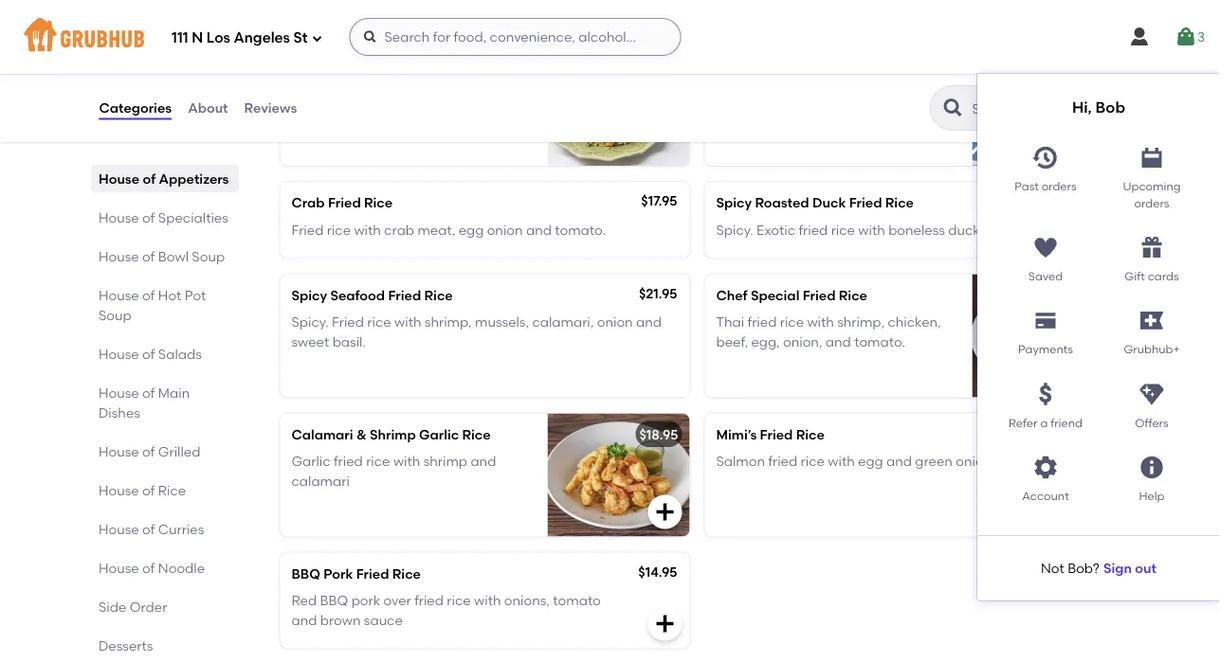 Task type: vqa. For each thing, say whether or not it's contained in the screenshot.
Winter
no



Task type: locate. For each thing, give the bounding box(es) containing it.
tomato
[[553, 593, 601, 609]]

house for house of grilled
[[98, 444, 139, 460]]

$15.95 + down thai fried rice "image"
[[635, 56, 682, 72]]

of inside house of hot pot soup
[[142, 287, 155, 303]]

orders inside upcoming orders
[[1134, 196, 1169, 210]]

svg image
[[1128, 26, 1151, 48], [1175, 26, 1197, 48], [363, 29, 378, 45], [311, 33, 323, 44], [1032, 145, 1059, 171], [1032, 234, 1059, 261], [1032, 308, 1059, 334], [1139, 381, 1165, 408], [1139, 455, 1165, 481], [654, 613, 676, 636]]

special
[[751, 287, 800, 304]]

spicy. down green
[[292, 82, 329, 98]]

fried right the over
[[414, 593, 444, 609]]

+ up 'hi, bob'
[[1098, 56, 1106, 72]]

rice up shrimp
[[462, 427, 491, 443]]

onion right calamari,
[[597, 314, 633, 330]]

with down spicy seafood fried rice in the left of the page
[[394, 314, 421, 330]]

+ left pineapple
[[674, 56, 682, 72]]

of for rice
[[142, 483, 155, 499]]

1 horizontal spatial bob
[[1096, 98, 1125, 117]]

gift
[[1125, 270, 1145, 283]]

soup
[[191, 248, 224, 265], [98, 307, 131, 323]]

Search for food, convenience, alcohol... search field
[[349, 18, 681, 56]]

sign out button
[[1104, 552, 1157, 586]]

and inside thai fried rice with shrimp, chicken, beef, egg, onion, and tomato.
[[826, 333, 851, 350]]

green curry fried rice
[[292, 56, 439, 72]]

rice down calamari & shrimp garlic rice
[[366, 454, 390, 470]]

crab
[[292, 195, 325, 211]]

spicy. inside spicy. fried rice with shrimp, mussels, calamari, onion and sweet basil.
[[292, 314, 329, 330]]

duck
[[812, 195, 846, 211]]

of left grilled
[[142, 444, 155, 460]]

1 vertical spatial spicy
[[292, 287, 327, 304]]

tomato. inside thai fried rice with shrimp, chicken, beef, egg, onion, and tomato.
[[854, 333, 905, 350]]

1 horizontal spatial egg,
[[751, 333, 780, 350]]

10 house from the top
[[98, 560, 139, 576]]

111
[[172, 30, 188, 47]]

offers
[[1135, 416, 1169, 430]]

svg image up upcoming
[[1139, 145, 1165, 171]]

5 of from the top
[[142, 346, 155, 362]]

rice up onion,
[[780, 314, 804, 330]]

2 house from the top
[[98, 210, 139, 226]]

1 horizontal spatial soup
[[191, 248, 224, 265]]

bbq up brown
[[320, 593, 348, 609]]

payments
[[1018, 343, 1073, 357]]

with inside the spicy. fried rice with curry paste, egg, long bean, bell pepper and sweet basil.
[[394, 82, 421, 98]]

of up the house of specialties
[[142, 171, 155, 187]]

bob right not
[[1068, 561, 1093, 577]]

$18.95
[[1063, 425, 1102, 441], [639, 427, 678, 443]]

shrimp, inside spicy. fried rice with shrimp, mussels, calamari, onion and sweet basil.
[[425, 314, 472, 330]]

categories
[[99, 100, 172, 116]]

svg image up account
[[1032, 455, 1059, 481]]

6 of from the top
[[142, 385, 155, 401]]

7 house from the top
[[98, 444, 139, 460]]

rice up pineapple,
[[752, 82, 776, 98]]

mussels,
[[475, 314, 529, 330]]

svg image inside gift cards link
[[1139, 234, 1165, 261]]

rice down duck
[[831, 222, 855, 238]]

2 $15.95 + from the left
[[1060, 56, 1106, 72]]

rice up crab
[[364, 195, 393, 211]]

$15.95
[[635, 56, 674, 72], [1060, 56, 1098, 72]]

fried up thai fried rice with shrimp, chicken, beef, egg, onion, and tomato.
[[803, 287, 836, 304]]

svg image up gift cards
[[1139, 234, 1165, 261]]

2 vertical spatial basil.
[[332, 333, 366, 350]]

rice
[[410, 56, 439, 72], [822, 56, 850, 72], [364, 195, 393, 211], [885, 195, 914, 211], [424, 287, 453, 304], [839, 287, 867, 304], [462, 427, 491, 443], [796, 427, 825, 443], [158, 483, 186, 499], [392, 566, 421, 582]]

0 vertical spatial spicy.
[[292, 82, 329, 98]]

beef,
[[716, 333, 748, 350]]

account
[[1022, 490, 1069, 503]]

rice down house of grilled tab
[[158, 483, 186, 499]]

house for house of curries
[[98, 521, 139, 538]]

0 horizontal spatial shrimp,
[[425, 314, 472, 330]]

house up dishes in the bottom of the page
[[98, 385, 139, 401]]

orders for past orders
[[1042, 180, 1077, 193]]

1 horizontal spatial onion
[[597, 314, 633, 330]]

1 horizontal spatial garlic
[[419, 427, 459, 443]]

0 horizontal spatial tomato.
[[555, 222, 606, 238]]

calamari & shrimp garlic rice image
[[548, 414, 690, 537]]

3 of from the top
[[142, 248, 155, 265]]

svg image inside saved link
[[1032, 234, 1059, 261]]

basil. down 'long'
[[332, 121, 366, 137]]

with left onions,
[[474, 593, 501, 609]]

house left hot
[[98, 287, 139, 303]]

with up 'bell'
[[394, 82, 421, 98]]

0 vertical spatial egg,
[[292, 102, 320, 118]]

1 horizontal spatial +
[[1098, 56, 1106, 72]]

hot
[[158, 287, 181, 303]]

house for house of appetizers
[[98, 171, 139, 187]]

svg image inside payments link
[[1032, 308, 1059, 334]]

house inside house of hot pot soup
[[98, 287, 139, 303]]

house inside house of main dishes
[[98, 385, 139, 401]]

svg image inside help 'button'
[[1139, 455, 1165, 481]]

2 of from the top
[[142, 210, 155, 226]]

cashew
[[809, 82, 858, 98]]

with up raisins
[[779, 82, 806, 98]]

$19.95
[[1064, 193, 1102, 209]]

0 vertical spatial curry
[[425, 82, 457, 98]]

rice up spicy. exotic fried rice with boneless duck and sweet basil.
[[885, 195, 914, 211]]

8 house from the top
[[98, 483, 139, 499]]

onion
[[487, 222, 523, 238], [597, 314, 633, 330], [956, 454, 992, 470]]

of inside house of main dishes
[[142, 385, 155, 401]]

of left salads
[[142, 346, 155, 362]]

$15.95 + up hi,
[[1060, 56, 1106, 72]]

egg left the green
[[858, 454, 883, 470]]

fried inside red bbq pork over fried rice with onions, tomato and brown sauce
[[414, 593, 444, 609]]

tomato. down chicken,
[[854, 333, 905, 350]]

$15.95 up hi,
[[1060, 56, 1098, 72]]

0 vertical spatial orders
[[1042, 180, 1077, 193]]

9 of from the top
[[142, 521, 155, 538]]

Search House of Luck Thai BBQ search field
[[970, 100, 1115, 118]]

0 horizontal spatial curry
[[425, 82, 457, 98]]

0 vertical spatial basil.
[[332, 121, 366, 137]]

with down shrimp
[[393, 454, 420, 470]]

2 $15.95 from the left
[[1060, 56, 1098, 72]]

sweet down spicy seafood fried rice in the left of the page
[[292, 333, 329, 350]]

categories button
[[98, 74, 173, 142]]

3 house from the top
[[98, 248, 139, 265]]

house of curries tab
[[98, 520, 231, 539]]

house inside tab
[[98, 248, 139, 265]]

house of noodle tab
[[98, 558, 231, 578]]

$18.95 left mimi's
[[639, 427, 678, 443]]

of down the house of grilled
[[142, 483, 155, 499]]

not bob ? sign out
[[1041, 561, 1157, 577]]

0 vertical spatial onion
[[487, 222, 523, 238]]

friend
[[1051, 416, 1083, 430]]

with
[[394, 82, 421, 98], [779, 82, 806, 98], [354, 222, 381, 238], [858, 222, 885, 238], [394, 314, 421, 330], [807, 314, 834, 330], [393, 454, 420, 470], [828, 454, 855, 470], [474, 593, 501, 609]]

duck
[[948, 222, 980, 238]]

onions,
[[504, 593, 550, 609]]

sweet inside the spicy. fried rice with curry paste, egg, long bean, bell pepper and sweet basil.
[[292, 121, 329, 137]]

fried rice with crab meat, egg onion and tomato.
[[292, 222, 606, 238]]

0 horizontal spatial $15.95
[[635, 56, 674, 72]]

onion inside spicy. fried rice with shrimp, mussels, calamari, onion and sweet basil.
[[597, 314, 633, 330]]

svg image inside upcoming orders link
[[1139, 145, 1165, 171]]

1 horizontal spatial tomato.
[[854, 333, 905, 350]]

0 horizontal spatial garlic
[[292, 454, 331, 470]]

house up house of bowl soup
[[98, 210, 139, 226]]

with inside red bbq pork over fried rice with onions, tomato and brown sauce
[[474, 593, 501, 609]]

0 horizontal spatial spicy
[[292, 287, 327, 304]]

grilled
[[158, 444, 200, 460]]

exotic
[[757, 222, 796, 238]]

1 house from the top
[[98, 171, 139, 187]]

3
[[1197, 29, 1205, 45]]

fried inside thai fried rice with shrimp, chicken, beef, egg, onion, and tomato.
[[748, 314, 777, 330]]

about
[[188, 100, 228, 116]]

house for house of bowl soup
[[98, 248, 139, 265]]

pineapple,
[[716, 102, 785, 118]]

bbq inside red bbq pork over fried rice with onions, tomato and brown sauce
[[320, 593, 348, 609]]

house of appetizers
[[98, 171, 228, 187]]

shrimp, for chef special fried rice
[[837, 314, 885, 330]]

0 horizontal spatial $15.95 +
[[635, 56, 682, 72]]

9 house from the top
[[98, 521, 139, 538]]

pot
[[184, 287, 206, 303]]

fried right curry
[[374, 56, 407, 72]]

search icon image
[[942, 97, 965, 119]]

rice up thai fried rice with shrimp, chicken, beef, egg, onion, and tomato.
[[839, 287, 867, 304]]

1 vertical spatial garlic
[[292, 454, 331, 470]]

1 horizontal spatial $15.95 +
[[1060, 56, 1106, 72]]

egg, left 'long'
[[292, 102, 320, 118]]

house for house of noodle
[[98, 560, 139, 576]]

1 $15.95 + from the left
[[635, 56, 682, 72]]

1 + from the left
[[674, 56, 682, 72]]

fried down the mimi's fried rice
[[768, 454, 798, 470]]

0 horizontal spatial egg,
[[292, 102, 320, 118]]

0 horizontal spatial bob
[[1068, 561, 1093, 577]]

tomato. up calamari,
[[555, 222, 606, 238]]

of for specialties
[[142, 210, 155, 226]]

red
[[292, 593, 317, 609]]

with up onion,
[[807, 314, 834, 330]]

1 shrimp, from the left
[[425, 314, 472, 330]]

spicy. left exotic
[[716, 222, 753, 238]]

0 vertical spatial bob
[[1096, 98, 1125, 117]]

soup right bowl
[[191, 248, 224, 265]]

with inside spicy. fried rice with shrimp, mussels, calamari, onion and sweet basil.
[[394, 314, 421, 330]]

svg image inside the refer a friend button
[[1032, 381, 1059, 408]]

rice up 'bell'
[[410, 56, 439, 72]]

1 $15.95 from the left
[[635, 56, 674, 72]]

0 vertical spatial soup
[[191, 248, 224, 265]]

in
[[832, 102, 843, 118]]

orders down upcoming
[[1134, 196, 1169, 210]]

1 horizontal spatial egg
[[858, 454, 883, 470]]

1 vertical spatial bob
[[1068, 561, 1093, 577]]

10 of from the top
[[142, 560, 155, 576]]

house of salads
[[98, 346, 201, 362]]

rice inside red bbq pork over fried rice with onions, tomato and brown sauce
[[447, 593, 471, 609]]

fried up pork
[[356, 566, 389, 582]]

1 vertical spatial basil.
[[1053, 222, 1086, 238]]

orders right past
[[1042, 180, 1077, 193]]

$14.95
[[638, 564, 677, 580]]

of left hot
[[142, 287, 155, 303]]

fried up 'long'
[[332, 82, 364, 98]]

2 vertical spatial onion
[[956, 454, 992, 470]]

sauce
[[364, 612, 403, 628]]

2 + from the left
[[1098, 56, 1106, 72]]

powder.
[[883, 102, 934, 118]]

fried rice with cashew nut, pineapple, raisins in curry powder.
[[716, 82, 934, 118]]

4 of from the top
[[142, 287, 155, 303]]

main
[[158, 385, 189, 401]]

seafood
[[330, 287, 385, 304]]

curry up the pepper
[[425, 82, 457, 98]]

fried up 'cashew'
[[786, 56, 819, 72]]

house of hot pot soup tab
[[98, 285, 231, 325]]

2 shrimp, from the left
[[837, 314, 885, 330]]

garlic up calamari
[[292, 454, 331, 470]]

gift cards link
[[1099, 227, 1205, 285]]

spicy.
[[292, 82, 329, 98], [716, 222, 753, 238], [292, 314, 329, 330]]

svg image for refer
[[1032, 381, 1059, 408]]

svg image up refer a friend
[[1032, 381, 1059, 408]]

0 vertical spatial bbq
[[292, 566, 320, 582]]

0 horizontal spatial soup
[[98, 307, 131, 323]]

chef
[[716, 287, 748, 304]]

orders
[[1042, 180, 1077, 193], [1134, 196, 1169, 210]]

5 house from the top
[[98, 346, 139, 362]]

egg, inside the spicy. fried rice with curry paste, egg, long bean, bell pepper and sweet basil.
[[292, 102, 320, 118]]

of left the noodle
[[142, 560, 155, 576]]

fried down spicy roasted duck fried rice
[[799, 222, 828, 238]]

sweet down past
[[1012, 222, 1050, 238]]

2 vertical spatial sweet
[[292, 333, 329, 350]]

past orders
[[1015, 180, 1077, 193]]

7 of from the top
[[142, 444, 155, 460]]

of left bowl
[[142, 248, 155, 265]]

4 house from the top
[[98, 287, 139, 303]]

spicy roasted duck fried rice
[[716, 195, 914, 211]]

0 vertical spatial sweet
[[292, 121, 329, 137]]

basil. down $19.95
[[1053, 222, 1086, 238]]

1 horizontal spatial $15.95
[[1060, 56, 1098, 72]]

1 vertical spatial curry
[[847, 102, 879, 118]]

basil.
[[332, 121, 366, 137], [1053, 222, 1086, 238], [332, 333, 366, 350]]

rice inside the spicy. fried rice with curry paste, egg, long bean, bell pepper and sweet basil.
[[367, 82, 391, 98]]

1 vertical spatial onion
[[597, 314, 633, 330]]

sweet
[[292, 121, 329, 137], [1012, 222, 1050, 238], [292, 333, 329, 350]]

of inside tab
[[142, 248, 155, 265]]

crab fried rice
[[292, 195, 393, 211]]

shrimp
[[423, 454, 467, 470]]

soup inside tab
[[191, 248, 224, 265]]

house of appetizers tab
[[98, 169, 231, 189]]

1 vertical spatial soup
[[98, 307, 131, 323]]

and inside red bbq pork over fried rice with onions, tomato and brown sauce
[[292, 612, 317, 628]]

fried for mimi's fried rice
[[768, 454, 798, 470]]

spicy. down spicy seafood fried rice in the left of the page
[[292, 314, 329, 330]]

saved link
[[993, 227, 1099, 285]]

rice right the over
[[447, 593, 471, 609]]

1 of from the top
[[142, 171, 155, 187]]

onion for mimi's fried rice
[[956, 454, 992, 470]]

+ for fried rice with cashew nut, pineapple, raisins in curry powder.
[[1098, 56, 1106, 72]]

1 vertical spatial bbq
[[320, 593, 348, 609]]

?
[[1093, 561, 1100, 577]]

of for grilled
[[142, 444, 155, 460]]

0 horizontal spatial +
[[674, 56, 682, 72]]

house down house of rice
[[98, 521, 139, 538]]

house down the house of grilled
[[98, 483, 139, 499]]

shrimp, inside thai fried rice with shrimp, chicken, beef, egg, onion, and tomato.
[[837, 314, 885, 330]]

green curry fried rice image
[[548, 43, 690, 166]]

spicy. for spicy. exotic fried rice with boneless duck and sweet basil.
[[716, 222, 753, 238]]

0 horizontal spatial orders
[[1042, 180, 1077, 193]]

0 vertical spatial egg
[[459, 222, 484, 238]]

house for house of hot pot soup
[[98, 287, 139, 303]]

house up house of main dishes
[[98, 346, 139, 362]]

house for house of rice
[[98, 483, 139, 499]]

1 horizontal spatial orders
[[1134, 196, 1169, 210]]

1 vertical spatial egg,
[[751, 333, 780, 350]]

0 horizontal spatial onion
[[487, 222, 523, 238]]

0 vertical spatial spicy
[[716, 195, 752, 211]]

egg right the meat,
[[459, 222, 484, 238]]

thai
[[716, 314, 744, 330]]

8 of from the top
[[142, 483, 155, 499]]

spicy. fried rice with curry paste, egg, long bean, bell pepper and sweet basil.
[[292, 82, 501, 137]]

shrimp, left mussels,
[[425, 314, 472, 330]]

2 horizontal spatial onion
[[956, 454, 992, 470]]

shrimp, left chicken,
[[837, 314, 885, 330]]

calamari
[[292, 427, 353, 443]]

$15.95 for fried rice with cashew nut, pineapple, raisins in curry powder.
[[1060, 56, 1098, 72]]

house
[[98, 171, 139, 187], [98, 210, 139, 226], [98, 248, 139, 265], [98, 287, 139, 303], [98, 346, 139, 362], [98, 385, 139, 401], [98, 444, 139, 460], [98, 483, 139, 499], [98, 521, 139, 538], [98, 560, 139, 576]]

rice up bean,
[[367, 82, 391, 98]]

fried up pineapple,
[[716, 82, 748, 98]]

svg image up $14.95
[[654, 501, 676, 524]]

spicy
[[716, 195, 752, 211], [292, 287, 327, 304]]

fried right seafood
[[388, 287, 421, 304]]

fried down special
[[748, 314, 777, 330]]

svg image inside "offers" link
[[1139, 381, 1165, 408]]

of left main on the left
[[142, 385, 155, 401]]

with left boneless
[[858, 222, 885, 238]]

1 vertical spatial orders
[[1134, 196, 1169, 210]]

spicy left roasted
[[716, 195, 752, 211]]

basil. down seafood
[[332, 333, 366, 350]]

onion right the meat,
[[487, 222, 523, 238]]

$15.95 + for spicy. fried rice with curry paste, egg, long bean, bell pepper and sweet basil.
[[635, 56, 682, 72]]

1 horizontal spatial spicy
[[716, 195, 752, 211]]

house of rice
[[98, 483, 186, 499]]

fried inside garlic fried rice with shrimp and calamari
[[334, 454, 363, 470]]

reviews button
[[243, 74, 298, 142]]

tomato.
[[555, 222, 606, 238], [854, 333, 905, 350]]

los
[[206, 30, 230, 47]]

with inside fried rice with cashew nut, pineapple, raisins in curry powder.
[[779, 82, 806, 98]]

svg image inside past orders link
[[1032, 145, 1059, 171]]

with inside thai fried rice with shrimp, chicken, beef, egg, onion, and tomato.
[[807, 314, 834, 330]]

2 vertical spatial spicy.
[[292, 314, 329, 330]]

sweet down 'long'
[[292, 121, 329, 137]]

1 vertical spatial tomato.
[[854, 333, 905, 350]]

salads
[[158, 346, 201, 362]]

of for curries
[[142, 521, 155, 538]]

1 horizontal spatial curry
[[847, 102, 879, 118]]

shrimp,
[[425, 314, 472, 330], [837, 314, 885, 330]]

house down dishes in the bottom of the page
[[98, 444, 139, 460]]

6 house from the top
[[98, 385, 139, 401]]

bob right hi,
[[1096, 98, 1125, 117]]

spicy. inside the spicy. fried rice with curry paste, egg, long bean, bell pepper and sweet basil.
[[292, 82, 329, 98]]

of up house of bowl soup
[[142, 210, 155, 226]]

house for house of specialties
[[98, 210, 139, 226]]

curry
[[425, 82, 457, 98], [847, 102, 879, 118]]

with left the green
[[828, 454, 855, 470]]

spicy left seafood
[[292, 287, 327, 304]]

fried
[[799, 222, 828, 238], [748, 314, 777, 330], [334, 454, 363, 470], [768, 454, 798, 470], [414, 593, 444, 609]]

soup up house of salads
[[98, 307, 131, 323]]

egg, right beef,
[[751, 333, 780, 350]]

saved
[[1029, 270, 1063, 283]]

$18.95 right a
[[1063, 425, 1102, 441]]

1 vertical spatial spicy.
[[716, 222, 753, 238]]

1 horizontal spatial shrimp,
[[837, 314, 885, 330]]

svg image
[[1139, 145, 1165, 171], [1139, 234, 1165, 261], [1032, 381, 1059, 408], [1032, 455, 1059, 481], [654, 501, 676, 524]]

fried down seafood
[[332, 314, 364, 330]]

$15.95 for spicy. fried rice with curry paste, egg, long bean, bell pepper and sweet basil.
[[635, 56, 674, 72]]

with inside garlic fried rice with shrimp and calamari
[[393, 454, 420, 470]]

house for house of salads
[[98, 346, 139, 362]]

garlic up shrimp
[[419, 427, 459, 443]]



Task type: describe. For each thing, give the bounding box(es) containing it.
st
[[293, 30, 308, 47]]

upcoming orders
[[1123, 180, 1181, 210]]

n
[[192, 30, 203, 47]]

rice up spicy. fried rice with shrimp, mussels, calamari, onion and sweet basil.
[[424, 287, 453, 304]]

fried right crab
[[328, 195, 361, 211]]

spicy. fried rice with shrimp, mussels, calamari, onion and sweet basil.
[[292, 314, 662, 350]]

raisins
[[788, 102, 829, 118]]

past
[[1015, 180, 1039, 193]]

of for appetizers
[[142, 171, 155, 187]]

bean,
[[355, 102, 392, 118]]

green
[[292, 56, 331, 72]]

not
[[1041, 561, 1064, 577]]

house of bowl soup
[[98, 248, 224, 265]]

rice up salmon fried rice with egg and green onion
[[796, 427, 825, 443]]

bowl
[[158, 248, 188, 265]]

grubhub+ button
[[1099, 300, 1205, 358]]

nut,
[[862, 82, 886, 98]]

chef special fried rice
[[716, 287, 867, 304]]

0 vertical spatial garlic
[[419, 427, 459, 443]]

spicy seafood fried rice
[[292, 287, 453, 304]]

pepper
[[421, 102, 468, 118]]

specialties
[[158, 210, 228, 226]]

sweet inside spicy. fried rice with shrimp, mussels, calamari, onion and sweet basil.
[[292, 333, 329, 350]]

house of hot pot soup
[[98, 287, 206, 323]]

house for house of main dishes
[[98, 385, 139, 401]]

0 horizontal spatial egg
[[459, 222, 484, 238]]

red bbq pork over fried rice with onions, tomato and brown sauce
[[292, 593, 601, 628]]

curry inside fried rice with cashew nut, pineapple, raisins in curry powder.
[[847, 102, 879, 118]]

payments link
[[993, 300, 1099, 358]]

of for hot
[[142, 287, 155, 303]]

refer
[[1009, 416, 1038, 430]]

calamari
[[292, 473, 350, 489]]

house of grilled tab
[[98, 442, 231, 462]]

spicy. for spicy. fried rice with shrimp, mussels, calamari, onion and sweet basil.
[[292, 314, 329, 330]]

1 horizontal spatial $18.95
[[1063, 425, 1102, 441]]

chicken,
[[888, 314, 941, 330]]

house of salads tab
[[98, 344, 231, 364]]

offers link
[[1099, 374, 1205, 432]]

boneless
[[888, 222, 945, 238]]

side order
[[98, 599, 167, 615]]

fried inside fried rice with cashew nut, pineapple, raisins in curry powder.
[[716, 82, 748, 98]]

fried right duck
[[849, 195, 882, 211]]

onion for spicy seafood fried rice
[[597, 314, 633, 330]]

salmon fried rice with egg and green onion
[[716, 454, 992, 470]]

refer a friend button
[[993, 374, 1099, 432]]

paste,
[[461, 82, 501, 98]]

svg image for upcoming
[[1139, 145, 1165, 171]]

onion,
[[783, 333, 822, 350]]

and inside the spicy. fried rice with curry paste, egg, long bean, bell pepper and sweet basil.
[[471, 102, 497, 118]]

refer a friend
[[1009, 416, 1083, 430]]

curry inside the spicy. fried rice with curry paste, egg, long bean, bell pepper and sweet basil.
[[425, 82, 457, 98]]

spicy for spicy roasted duck fried rice
[[716, 195, 752, 211]]

garlic inside garlic fried rice with shrimp and calamari
[[292, 454, 331, 470]]

dishes
[[98, 405, 140, 421]]

grubhub+
[[1124, 343, 1180, 357]]

+ for spicy. fried rice with curry paste, egg, long bean, bell pepper and sweet basil.
[[674, 56, 682, 72]]

0 vertical spatial tomato.
[[555, 222, 606, 238]]

house of curries
[[98, 521, 204, 538]]

cards
[[1148, 270, 1179, 283]]

bell
[[395, 102, 418, 118]]

meat,
[[418, 222, 455, 238]]

fried down crab
[[292, 222, 324, 238]]

svg image inside account link
[[1032, 455, 1059, 481]]

help button
[[1099, 447, 1205, 505]]

hi, bob
[[1072, 98, 1125, 117]]

orders for upcoming orders
[[1134, 196, 1169, 210]]

rice inside fried rice with cashew nut, pineapple, raisins in curry powder.
[[752, 82, 776, 98]]

about button
[[187, 74, 229, 142]]

main navigation navigation
[[0, 0, 1220, 601]]

bob for not
[[1068, 561, 1093, 577]]

upcoming
[[1123, 180, 1181, 193]]

appetizers
[[158, 171, 228, 187]]

and inside spicy. fried rice with shrimp, mussels, calamari, onion and sweet basil.
[[636, 314, 662, 330]]

fried inside the spicy. fried rice with curry paste, egg, long bean, bell pepper and sweet basil.
[[332, 82, 364, 98]]

egg, inside thai fried rice with shrimp, chicken, beef, egg, onion, and tomato.
[[751, 333, 780, 350]]

out
[[1135, 561, 1157, 577]]

fried right mimi's
[[760, 427, 793, 443]]

thai fried rice image
[[548, 0, 690, 27]]

brown
[[320, 612, 361, 628]]

pork
[[351, 593, 380, 609]]

111 n los angeles st
[[172, 30, 308, 47]]

1 vertical spatial sweet
[[1012, 222, 1050, 238]]

spicy. for spicy. fried rice with curry paste, egg, long bean, bell pepper and sweet basil.
[[292, 82, 329, 98]]

hi,
[[1072, 98, 1092, 117]]

rice up the over
[[392, 566, 421, 582]]

mimi's
[[716, 427, 757, 443]]

fried for chef special fried rice
[[748, 314, 777, 330]]

house of rice tab
[[98, 481, 231, 501]]

desserts tab
[[98, 636, 231, 656]]

pineapple fried rice image
[[972, 43, 1114, 166]]

house of main dishes tab
[[98, 383, 231, 423]]

roasted
[[755, 195, 809, 211]]

side order tab
[[98, 597, 231, 617]]

garlic fried rice with shrimp and calamari
[[292, 454, 496, 489]]

of for bowl
[[142, 248, 155, 265]]

and inside garlic fried rice with shrimp and calamari
[[471, 454, 496, 470]]

calamari & shrimp garlic rice
[[292, 427, 491, 443]]

house of noodle
[[98, 560, 204, 576]]

with left crab
[[354, 222, 381, 238]]

house of bowl soup tab
[[98, 246, 231, 266]]

rice inside garlic fried rice with shrimp and calamari
[[366, 454, 390, 470]]

rice up 'cashew'
[[822, 56, 850, 72]]

basil. inside the spicy. fried rice with curry paste, egg, long bean, bell pepper and sweet basil.
[[332, 121, 366, 137]]

svg image inside 3 button
[[1175, 26, 1197, 48]]

upcoming orders link
[[1099, 137, 1205, 212]]

side
[[98, 599, 126, 615]]

svg image for gift
[[1139, 234, 1165, 261]]

3 button
[[1175, 20, 1205, 54]]

rice down crab fried rice
[[327, 222, 351, 238]]

bob for hi,
[[1096, 98, 1125, 117]]

angeles
[[234, 30, 290, 47]]

thai fried rice with shrimp, chicken, beef, egg, onion, and tomato.
[[716, 314, 941, 350]]

grubhub plus flag logo image
[[1141, 312, 1163, 330]]

soup inside house of hot pot soup
[[98, 307, 131, 323]]

rice inside spicy. fried rice with shrimp, mussels, calamari, onion and sweet basil.
[[367, 314, 391, 330]]

sign
[[1104, 561, 1132, 577]]

shrimp
[[370, 427, 416, 443]]

spicy for spicy seafood fried rice
[[292, 287, 327, 304]]

house of main dishes
[[98, 385, 189, 421]]

fried inside spicy. fried rice with shrimp, mussels, calamari, onion and sweet basil.
[[332, 314, 364, 330]]

order
[[129, 599, 167, 615]]

$21.95
[[639, 286, 677, 302]]

chef special fried rice image
[[972, 275, 1114, 398]]

shrimp, for spicy seafood fried rice
[[425, 314, 472, 330]]

basil. inside spicy. fried rice with shrimp, mussels, calamari, onion and sweet basil.
[[332, 333, 366, 350]]

help
[[1139, 490, 1165, 503]]

of for main
[[142, 385, 155, 401]]

rice down the mimi's fried rice
[[801, 454, 825, 470]]

$15.95 + for fried rice with cashew nut, pineapple, raisins in curry powder.
[[1060, 56, 1106, 72]]

fried for calamari & shrimp garlic rice
[[334, 454, 363, 470]]

house of specialties tab
[[98, 208, 231, 228]]

1 vertical spatial egg
[[858, 454, 883, 470]]

pineapple fried rice
[[716, 56, 850, 72]]

rice inside thai fried rice with shrimp, chicken, beef, egg, onion, and tomato.
[[780, 314, 804, 330]]

a
[[1040, 416, 1048, 430]]

of for noodle
[[142, 560, 155, 576]]

calamari,
[[532, 314, 594, 330]]

over
[[384, 593, 411, 609]]

of for salads
[[142, 346, 155, 362]]

0 horizontal spatial $18.95
[[639, 427, 678, 443]]

rice inside tab
[[158, 483, 186, 499]]



